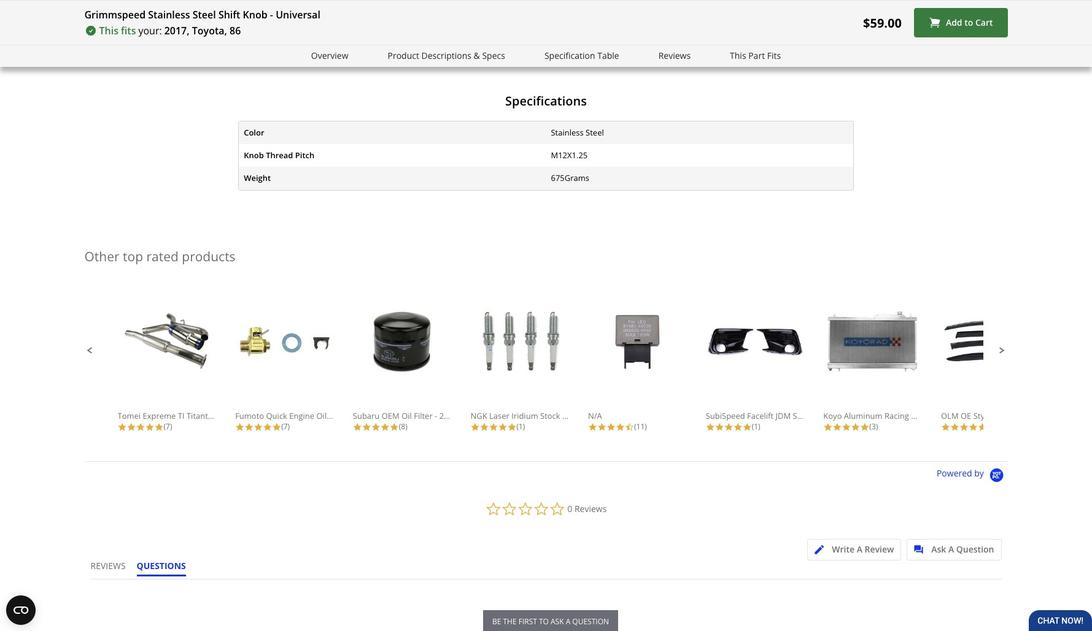 Task type: vqa. For each thing, say whether or not it's contained in the screenshot.
15th star icon from right
yes



Task type: describe. For each thing, give the bounding box(es) containing it.
ngk
[[471, 411, 487, 422]]

11 star image from the left
[[507, 423, 517, 432]]

ask
[[551, 617, 564, 627]]

0 horizontal spatial stainless
[[148, 8, 190, 21]]

product
[[388, 50, 419, 61]]

(8)
[[399, 422, 408, 432]]

this for this fits your: 2017, toyota, 86
[[99, 24, 118, 37]]

olm oe style rain guards -...
[[941, 411, 1050, 422]]

write no frame image
[[815, 546, 830, 555]]

filter
[[414, 411, 433, 422]]

1 ... from the left
[[948, 411, 954, 422]]

a for write
[[857, 544, 863, 555]]

cat-
[[224, 411, 239, 422]]

this part fits link
[[730, 49, 781, 63]]

(7) for expreme
[[164, 422, 172, 432]]

your:
[[138, 24, 162, 37]]

color
[[244, 127, 264, 138]]

ask a question
[[932, 544, 994, 555]]

product descriptions & specs link
[[388, 49, 505, 63]]

specs
[[482, 50, 505, 61]]

product descriptions & specs
[[388, 50, 505, 61]]

2 total reviews element
[[941, 422, 1040, 432]]

ti
[[178, 411, 185, 422]]

other top rated products
[[84, 248, 236, 265]]

17 star image from the left
[[851, 423, 860, 432]]

14 star image from the left
[[706, 423, 715, 432]]

open widget image
[[6, 596, 36, 626]]

0 reviews
[[568, 503, 607, 515]]

15 star image from the left
[[833, 423, 842, 432]]

top
[[123, 248, 143, 265]]

a for ask
[[949, 544, 954, 555]]

10 star image from the left
[[498, 423, 507, 432]]

table
[[598, 50, 619, 61]]

16 star image from the left
[[824, 423, 833, 432]]

questions
[[137, 560, 186, 572]]

add to cart
[[946, 17, 993, 28]]

$59.00
[[863, 14, 902, 31]]

specification table
[[545, 50, 619, 61]]

1 total reviews element for laser
[[471, 422, 569, 432]]

(1) for laser
[[517, 422, 525, 432]]

the
[[503, 617, 517, 627]]

17 star image from the left
[[951, 423, 960, 432]]

question
[[573, 617, 609, 627]]

ask a question button
[[907, 539, 1002, 561]]

21 star image from the left
[[969, 423, 978, 432]]

style
[[974, 411, 991, 422]]

shift
[[219, 8, 240, 21]]

koyo aluminum racing radiator -... link
[[824, 309, 954, 422]]

1 star image from the left
[[127, 423, 136, 432]]

be the first to ask a question button
[[483, 611, 618, 632]]

read less
[[526, 37, 567, 48]]

4 star image from the left
[[244, 423, 254, 432]]

jdm
[[776, 411, 791, 422]]

(2)
[[987, 422, 996, 432]]

olm
[[941, 411, 959, 422]]

products
[[182, 248, 236, 265]]

13 star image from the left
[[734, 423, 743, 432]]

1 total reviews element for facelift
[[706, 422, 804, 432]]

0 vertical spatial knob
[[243, 8, 268, 21]]

less
[[549, 37, 567, 48]]

5 star image from the left
[[272, 423, 281, 432]]

13 star image from the left
[[616, 423, 625, 432]]

guards
[[1012, 411, 1039, 422]]

6 star image from the left
[[371, 423, 381, 432]]

powered by
[[937, 468, 986, 480]]

aluminum
[[844, 411, 883, 422]]

7 total reviews element for quick
[[235, 422, 334, 432]]

- left universal
[[270, 8, 273, 21]]

style...
[[793, 411, 817, 422]]

tomei
[[118, 411, 141, 422]]

0
[[568, 503, 572, 515]]

2015+
[[439, 411, 462, 422]]

fumoto
[[235, 411, 264, 422]]

range...
[[582, 411, 612, 422]]

radiator
[[911, 411, 943, 422]]

add to cart button
[[914, 8, 1008, 37]]

thread
[[266, 150, 293, 161]]

1 vertical spatial to
[[539, 617, 549, 627]]

6 star image from the left
[[353, 423, 362, 432]]

18 star image from the left
[[978, 423, 987, 432]]

dialog image
[[914, 546, 930, 555]]

be the first to ask a question
[[492, 617, 609, 627]]

- right the radiator
[[945, 411, 948, 422]]

quick
[[266, 411, 287, 422]]

9 star image from the left
[[480, 423, 489, 432]]

heat
[[563, 411, 580, 422]]

stock
[[540, 411, 560, 422]]

question
[[957, 544, 994, 555]]

racing
[[885, 411, 909, 422]]

universal
[[276, 8, 320, 21]]

half star image
[[625, 423, 634, 432]]

ask
[[932, 544, 946, 555]]

&
[[474, 50, 480, 61]]

675grams
[[551, 173, 589, 184]]

weight
[[244, 173, 271, 184]]

12 star image from the left
[[598, 423, 607, 432]]

1 vertical spatial steel
[[586, 127, 604, 138]]

subispeed facelift jdm style...
[[706, 411, 817, 422]]

drain
[[329, 411, 349, 422]]

grimmspeed
[[84, 8, 146, 21]]

subaru oem oil filter - 2015+ wrx link
[[353, 309, 481, 422]]

facelift
[[747, 411, 774, 422]]

write a review
[[832, 544, 894, 555]]

koyo
[[824, 411, 842, 422]]

15 star image from the left
[[724, 423, 734, 432]]



Task type: locate. For each thing, give the bounding box(es) containing it.
20 star image from the left
[[960, 423, 969, 432]]

-
[[270, 8, 273, 21], [435, 411, 437, 422], [945, 411, 948, 422], [1041, 411, 1044, 422]]

expreme
[[143, 411, 176, 422]]

rated
[[146, 248, 179, 265]]

a right 'write'
[[857, 544, 863, 555]]

1 oil from the left
[[317, 411, 327, 422]]

steel
[[193, 8, 216, 21], [586, 127, 604, 138]]

1 horizontal spatial oil
[[402, 411, 412, 422]]

to left ask at the bottom right
[[539, 617, 549, 627]]

oil
[[317, 411, 327, 422], [402, 411, 412, 422]]

reviews
[[91, 560, 126, 572]]

star image
[[127, 423, 136, 432], [136, 423, 145, 432], [154, 423, 164, 432], [244, 423, 254, 432], [254, 423, 263, 432], [371, 423, 381, 432], [381, 423, 390, 432], [471, 423, 480, 432], [480, 423, 489, 432], [498, 423, 507, 432], [507, 423, 517, 432], [598, 423, 607, 432], [616, 423, 625, 432], [706, 423, 715, 432], [724, 423, 734, 432], [824, 423, 833, 432], [951, 423, 960, 432], [978, 423, 987, 432]]

n/a
[[588, 411, 602, 422]]

steel up toyota, at left top
[[193, 8, 216, 21]]

oem
[[382, 411, 400, 422]]

this fits your: 2017, toyota, 86
[[99, 24, 241, 37]]

rain
[[993, 411, 1010, 422]]

this part fits
[[730, 50, 781, 61]]

2 7 total reviews element from the left
[[235, 422, 334, 432]]

0 horizontal spatial 1 total reviews element
[[471, 422, 569, 432]]

0 vertical spatial steel
[[193, 8, 216, 21]]

be
[[492, 617, 501, 627]]

overview
[[311, 50, 348, 61]]

0 horizontal spatial this
[[99, 24, 118, 37]]

oil left drain
[[317, 411, 327, 422]]

reviews link
[[659, 49, 691, 63]]

0 horizontal spatial 7 total reviews element
[[118, 422, 216, 432]]

12 star image from the left
[[715, 423, 724, 432]]

(1)
[[517, 422, 525, 432], [752, 422, 761, 432]]

1 vertical spatial knob
[[244, 150, 264, 161]]

1 horizontal spatial a
[[949, 544, 954, 555]]

this
[[99, 24, 118, 37], [730, 50, 746, 61]]

...
[[948, 411, 954, 422], [1044, 411, 1050, 422]]

star image
[[118, 423, 127, 432], [145, 423, 154, 432], [235, 423, 244, 432], [263, 423, 272, 432], [272, 423, 281, 432], [353, 423, 362, 432], [362, 423, 371, 432], [390, 423, 399, 432], [489, 423, 498, 432], [588, 423, 598, 432], [607, 423, 616, 432], [715, 423, 724, 432], [734, 423, 743, 432], [743, 423, 752, 432], [833, 423, 842, 432], [842, 423, 851, 432], [851, 423, 860, 432], [860, 423, 870, 432], [941, 423, 951, 432], [960, 423, 969, 432], [969, 423, 978, 432]]

this left part
[[730, 50, 746, 61]]

3 star image from the left
[[235, 423, 244, 432]]

(1) for facelift
[[752, 422, 761, 432]]

subaru oem oil filter - 2015+ wrx
[[353, 411, 481, 422]]

4 star image from the left
[[263, 423, 272, 432]]

0 horizontal spatial (1)
[[517, 422, 525, 432]]

fits
[[121, 24, 136, 37]]

laser
[[489, 411, 510, 422]]

part
[[749, 50, 765, 61]]

fits
[[767, 50, 781, 61]]

7 total reviews element for expreme
[[118, 422, 216, 432]]

(1) left the jdm
[[752, 422, 761, 432]]

1 horizontal spatial ...
[[1044, 411, 1050, 422]]

1 horizontal spatial this
[[730, 50, 746, 61]]

0 horizontal spatial steel
[[193, 8, 216, 21]]

9 star image from the left
[[489, 423, 498, 432]]

n/a link
[[588, 309, 687, 422]]

... left oe
[[948, 411, 954, 422]]

- right filter
[[435, 411, 437, 422]]

stainless up the m12x1.25
[[551, 127, 584, 138]]

3 total reviews element
[[824, 422, 922, 432]]

steel up the m12x1.25
[[586, 127, 604, 138]]

by
[[975, 468, 984, 480]]

5 star image from the left
[[254, 423, 263, 432]]

2 oil from the left
[[402, 411, 412, 422]]

0 horizontal spatial ...
[[948, 411, 954, 422]]

1 7 total reviews element from the left
[[118, 422, 216, 432]]

fumoto quick engine oil drain valve...
[[235, 411, 377, 422]]

toyota,
[[192, 24, 227, 37]]

tomei expreme ti titantium cat-back...
[[118, 411, 263, 422]]

fumoto quick engine oil drain valve... link
[[235, 309, 377, 422]]

wrx
[[464, 411, 481, 422]]

0 horizontal spatial to
[[539, 617, 549, 627]]

1 vertical spatial this
[[730, 50, 746, 61]]

11 total reviews element
[[588, 422, 687, 432]]

(3)
[[870, 422, 878, 432]]

first
[[519, 617, 537, 627]]

8 star image from the left
[[471, 423, 480, 432]]

1 horizontal spatial 7 total reviews element
[[235, 422, 334, 432]]

(11)
[[634, 422, 647, 432]]

specification table link
[[545, 49, 619, 63]]

to right add
[[965, 17, 973, 28]]

(7) right the back...
[[281, 422, 290, 432]]

7 total reviews element
[[118, 422, 216, 432], [235, 422, 334, 432]]

back...
[[239, 411, 263, 422]]

this for this part fits
[[730, 50, 746, 61]]

1 horizontal spatial (1)
[[752, 422, 761, 432]]

m12x1.25
[[551, 150, 588, 161]]

read
[[526, 37, 546, 48]]

2 star image from the left
[[136, 423, 145, 432]]

11 star image from the left
[[607, 423, 616, 432]]

7 star image from the left
[[381, 423, 390, 432]]

oil right the oem
[[402, 411, 412, 422]]

8 total reviews element
[[353, 422, 451, 432]]

write a review button
[[808, 539, 902, 561]]

1 (1) from the left
[[517, 422, 525, 432]]

write
[[832, 544, 855, 555]]

2 (7) from the left
[[281, 422, 290, 432]]

cart
[[976, 17, 993, 28]]

3 star image from the left
[[154, 423, 164, 432]]

19 star image from the left
[[941, 423, 951, 432]]

this inside this part fits link
[[730, 50, 746, 61]]

specifications
[[505, 93, 587, 109]]

stainless
[[148, 8, 190, 21], [551, 127, 584, 138]]

8 star image from the left
[[390, 423, 399, 432]]

overview link
[[311, 49, 348, 63]]

ngk laser iridium stock heat range... link
[[471, 309, 612, 422]]

knob down color
[[244, 150, 264, 161]]

a right ask
[[949, 544, 954, 555]]

add
[[946, 17, 963, 28]]

1 (7) from the left
[[164, 422, 172, 432]]

0 horizontal spatial a
[[857, 544, 863, 555]]

other
[[84, 248, 119, 265]]

tab list
[[91, 560, 197, 579]]

2 a from the left
[[949, 544, 954, 555]]

1 total reviews element
[[471, 422, 569, 432], [706, 422, 804, 432]]

1 a from the left
[[857, 544, 863, 555]]

- right guards
[[1041, 411, 1044, 422]]

knob right shift at the left top of the page
[[243, 8, 268, 21]]

iridium
[[512, 411, 538, 422]]

18 star image from the left
[[860, 423, 870, 432]]

(7) for quick
[[281, 422, 290, 432]]

0 vertical spatial to
[[965, 17, 973, 28]]

0 vertical spatial reviews
[[659, 50, 691, 61]]

2 (1) from the left
[[752, 422, 761, 432]]

1 horizontal spatial 1 total reviews element
[[706, 422, 804, 432]]

stainless steel
[[551, 127, 604, 138]]

descriptions
[[422, 50, 472, 61]]

this down grimmspeed
[[99, 24, 118, 37]]

titantium
[[187, 411, 222, 422]]

0 horizontal spatial (7)
[[164, 422, 172, 432]]

2 1 total reviews element from the left
[[706, 422, 804, 432]]

... right guards
[[1044, 411, 1050, 422]]

7 star image from the left
[[362, 423, 371, 432]]

subispeed facelift jdm style... link
[[706, 309, 817, 422]]

86
[[230, 24, 241, 37]]

1 horizontal spatial stainless
[[551, 127, 584, 138]]

2017,
[[164, 24, 190, 37]]

0 vertical spatial stainless
[[148, 8, 190, 21]]

koyo aluminum racing radiator -...
[[824, 411, 954, 422]]

stainless up this fits your: 2017, toyota, 86
[[148, 8, 190, 21]]

ngk laser iridium stock heat range...
[[471, 411, 612, 422]]

2 star image from the left
[[145, 423, 154, 432]]

1 vertical spatial stainless
[[551, 127, 584, 138]]

1 horizontal spatial to
[[965, 17, 973, 28]]

knob thread pitch
[[244, 150, 315, 161]]

10 star image from the left
[[588, 423, 598, 432]]

0 vertical spatial this
[[99, 24, 118, 37]]

1 1 total reviews element from the left
[[471, 422, 569, 432]]

subispeed
[[706, 411, 745, 422]]

olm oe style rain guards -... link
[[941, 309, 1050, 422]]

oe
[[961, 411, 972, 422]]

0 horizontal spatial oil
[[317, 411, 327, 422]]

1 vertical spatial reviews
[[575, 503, 607, 515]]

1 horizontal spatial (7)
[[281, 422, 290, 432]]

1 horizontal spatial steel
[[586, 127, 604, 138]]

14 star image from the left
[[743, 423, 752, 432]]

(7) left ti
[[164, 422, 172, 432]]

specification
[[545, 50, 595, 61]]

engine
[[289, 411, 314, 422]]

(1) right laser
[[517, 422, 525, 432]]

tab list containing reviews
[[91, 560, 197, 579]]

2 ... from the left
[[1044, 411, 1050, 422]]

powered
[[937, 468, 972, 480]]

1 star image from the left
[[118, 423, 127, 432]]

16 star image from the left
[[842, 423, 851, 432]]

0 horizontal spatial reviews
[[575, 503, 607, 515]]

1 horizontal spatial reviews
[[659, 50, 691, 61]]



